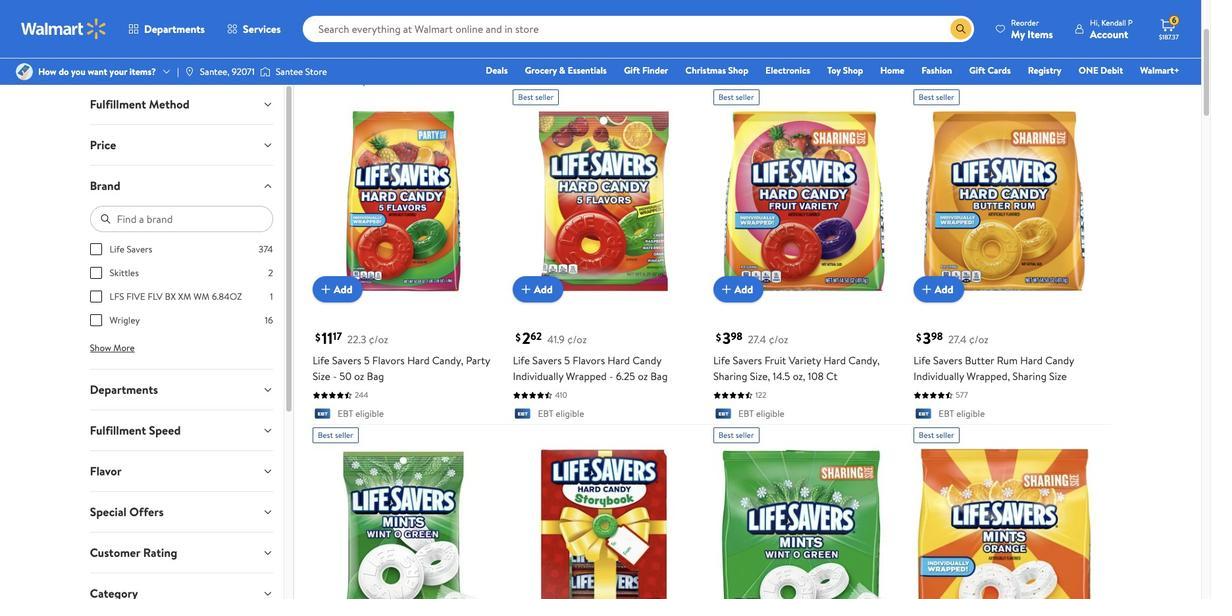 Task type: describe. For each thing, give the bounding box(es) containing it.
christmas
[[686, 64, 726, 77]]

price tab
[[79, 125, 284, 165]]

bx
[[165, 290, 176, 304]]

wrapped,
[[967, 370, 1010, 384]]

sharing inside $ 3 98 27.4 ¢/oz life savers butter rum hard candy individually wrapped, sharing size
[[1013, 370, 1047, 384]]

account
[[1090, 27, 1129, 41]]

life savers wint-o-green breath mints hard candy, sharing size - 13 oz image
[[714, 449, 895, 600]]

eligible for $ 11 17 22.3 ¢/oz life savers 5 flavors hard candy, party size - 50 oz bag
[[356, 408, 384, 421]]

16
[[265, 314, 273, 327]]

services button
[[216, 13, 292, 45]]

eligible for $ 3 98 27.4 ¢/oz life savers butter rum hard candy individually wrapped, sharing size
[[957, 408, 985, 421]]

98 for $ 3 98 27.4 ¢/oz life savers fruit variety hard candy, sharing size, 14.5 oz, 108 ct
[[731, 330, 743, 344]]

hard for $ 3 98 27.4 ¢/oz life savers butter rum hard candy individually wrapped, sharing size
[[1021, 354, 1043, 368]]

41.9
[[547, 333, 565, 347]]

electronics link
[[760, 63, 816, 78]]

how do you want your items?
[[38, 65, 156, 78]]

life savers 5 flavors hard candy, party size - 50 oz bag image
[[313, 111, 495, 293]]

candy, for 3
[[849, 354, 880, 368]]

eligible for $ 3 98 27.4 ¢/oz life savers fruit variety hard candy, sharing size, 14.5 oz, 108 ct
[[756, 408, 785, 421]]

purchased
[[363, 72, 409, 87]]

reorder
[[1011, 17, 1039, 28]]

$ for $ 11 17 22.3 ¢/oz life savers 5 flavors hard candy, party size - 50 oz bag
[[315, 330, 321, 345]]

- for 11
[[333, 370, 337, 384]]

ebt image for $ 3 98 27.4 ¢/oz life savers butter rum hard candy individually wrapped, sharing size
[[914, 409, 934, 422]]

fulfillment for fulfillment speed
[[90, 423, 146, 439]]

|
[[177, 65, 179, 78]]

how
[[38, 65, 57, 78]]

3 for $ 3 98 27.4 ¢/oz life savers fruit variety hard candy, sharing size, 14.5 oz, 108 ct
[[723, 328, 731, 350]]

50
[[340, 370, 352, 384]]

offers
[[129, 504, 164, 521]]

savers for $ 2 62 41.9 ¢/oz life savers 5 flavors hard candy individually wrapped - 6.25 oz bag
[[533, 354, 562, 368]]

oz for 2
[[638, 370, 648, 384]]

22.3
[[347, 333, 366, 347]]

items
[[1028, 27, 1053, 41]]

home
[[881, 64, 905, 77]]

$ 3 98 27.4 ¢/oz life savers butter rum hard candy individually wrapped, sharing size
[[914, 328, 1074, 384]]

shop for christmas shop
[[728, 64, 749, 77]]

life savers orange breath mint hard candy, sharing size - 13 oz bag image
[[914, 449, 1096, 600]]

ebt eligible for $ 3 98 27.4 ¢/oz life savers fruit variety hard candy, sharing size, 14.5 oz, 108 ct
[[739, 408, 785, 421]]

one debit
[[1079, 64, 1123, 77]]

5 for 11
[[364, 354, 370, 368]]

life inside brand group
[[110, 243, 124, 256]]

hard for $ 11 17 22.3 ¢/oz life savers 5 flavors hard candy, party size - 50 oz bag
[[407, 354, 430, 368]]

christmas shop link
[[680, 63, 755, 78]]

xm
[[178, 290, 191, 304]]

577
[[956, 390, 968, 401]]

you
[[71, 65, 86, 78]]

flavors for 2
[[573, 354, 605, 368]]

2 inside brand group
[[268, 267, 273, 280]]

life for $ 2 62 41.9 ¢/oz life savers 5 flavors hard candy individually wrapped - 6.25 oz bag
[[513, 354, 530, 368]]

life savers fruit variety hard candy, sharing size, 14.5 oz, 108 ct image
[[714, 111, 895, 293]]

27.4 for $ 3 98 27.4 ¢/oz life savers butter rum hard candy individually wrapped, sharing size
[[949, 333, 967, 347]]

add to cart image for $ 3 98 27.4 ¢/oz life savers butter rum hard candy individually wrapped, sharing size
[[919, 282, 935, 298]]

brand tab
[[79, 166, 284, 206]]

want
[[88, 65, 107, 78]]

 image for santee, 92071
[[184, 67, 195, 77]]

savers for $ 3 98 27.4 ¢/oz life savers fruit variety hard candy, sharing size, 14.5 oz, 108 ct
[[733, 354, 762, 368]]

grocery
[[525, 64, 557, 77]]

kendall
[[1102, 17, 1127, 28]]

ebt image
[[313, 409, 332, 422]]

122
[[756, 390, 767, 401]]

price button
[[79, 125, 284, 165]]

gift finder
[[624, 64, 668, 77]]

add button for $ 11 17 22.3 ¢/oz life savers 5 flavors hard candy, party size - 50 oz bag
[[313, 277, 363, 303]]

brand group
[[90, 243, 273, 338]]

shop for toy shop
[[843, 64, 863, 77]]

fashion link
[[916, 63, 958, 78]]

hard for $ 2 62 41.9 ¢/oz life savers 5 flavors hard candy individually wrapped - 6.25 oz bag
[[608, 354, 630, 368]]

five
[[126, 290, 145, 304]]

variety
[[789, 354, 821, 368]]

5 for 2
[[564, 354, 570, 368]]

ebt for $ 2 62 41.9 ¢/oz life savers 5 flavors hard candy individually wrapped - 6.25 oz bag
[[538, 408, 554, 421]]

none checkbox inside brand group
[[90, 291, 102, 303]]

your
[[110, 65, 127, 78]]

¢/oz for $ 11 17 22.3 ¢/oz life savers 5 flavors hard candy, party size - 50 oz bag
[[369, 333, 388, 347]]

1
[[270, 290, 273, 304]]

santee
[[276, 65, 303, 78]]

do
[[59, 65, 69, 78]]

add for $ 3 98 27.4 ¢/oz life savers butter rum hard candy individually wrapped, sharing size
[[935, 283, 954, 297]]

6 $187.37
[[1159, 15, 1179, 41]]

add for $ 3 98 27.4 ¢/oz life savers fruit variety hard candy, sharing size, 14.5 oz, 108 ct
[[735, 283, 753, 297]]

ebt eligible for $ 3 98 27.4 ¢/oz life savers butter rum hard candy individually wrapped, sharing size
[[939, 408, 985, 421]]

home link
[[875, 63, 911, 78]]

walmart+ link
[[1135, 63, 1186, 78]]

wrigley
[[110, 314, 140, 327]]

brand button
[[79, 166, 284, 206]]

fulfillment speed tab
[[79, 411, 284, 451]]

legal information image
[[445, 74, 456, 85]]

departments tab
[[79, 370, 284, 410]]

life savers wint-o-green breath mints hard candy - 6.25 oz bag image
[[313, 449, 495, 600]]

add button for $ 2 62 41.9 ¢/oz life savers 5 flavors hard candy individually wrapped - 6.25 oz bag
[[513, 277, 564, 303]]

grocery & essentials
[[525, 64, 607, 77]]

special offers
[[90, 504, 164, 521]]

add for $ 2 62 41.9 ¢/oz life savers 5 flavors hard candy individually wrapped - 6.25 oz bag
[[534, 283, 553, 297]]

toy
[[828, 64, 841, 77]]

essentials
[[568, 64, 607, 77]]

¢/oz for $ 3 98 27.4 ¢/oz life savers fruit variety hard candy, sharing size, 14.5 oz, 108 ct
[[769, 333, 789, 347]]

244
[[355, 390, 368, 401]]

cards
[[988, 64, 1011, 77]]

wrapped
[[566, 370, 607, 384]]

flavors for 11
[[372, 354, 405, 368]]

gift for gift cards
[[970, 64, 986, 77]]

show more button
[[79, 338, 145, 359]]

santee, 92071
[[200, 65, 255, 78]]

finder
[[642, 64, 668, 77]]

life savers 5 flavors christmas hard candy storybook gift box - 6.84 oz image
[[513, 449, 695, 600]]

one debit link
[[1073, 63, 1129, 78]]

- for 2
[[609, 370, 614, 384]]

gift cards link
[[964, 63, 1017, 78]]

flavor tab
[[79, 452, 284, 492]]

flavor button
[[79, 452, 284, 492]]

gift finder link
[[618, 63, 674, 78]]

ct
[[826, 370, 838, 384]]

Walmart Site-Wide search field
[[303, 16, 974, 42]]

98 for $ 3 98 27.4 ¢/oz life savers butter rum hard candy individually wrapped, sharing size
[[931, 330, 943, 344]]

candy for 3
[[1046, 354, 1074, 368]]

price for price
[[90, 137, 116, 153]]

toy shop link
[[822, 63, 869, 78]]

when
[[336, 72, 360, 87]]

customer rating button
[[79, 533, 284, 573]]

life for $ 3 98 27.4 ¢/oz life savers fruit variety hard candy, sharing size, 14.5 oz, 108 ct
[[714, 354, 730, 368]]

registry link
[[1022, 63, 1068, 78]]

savers for $ 3 98 27.4 ¢/oz life savers butter rum hard candy individually wrapped, sharing size
[[933, 354, 963, 368]]

skittles
[[110, 267, 139, 280]]

life savers butter rum hard candy individually wrapped, sharing size image
[[914, 111, 1096, 293]]

departments button
[[79, 370, 284, 410]]

grocery & essentials link
[[519, 63, 613, 78]]

rating
[[143, 545, 177, 562]]

special offers tab
[[79, 492, 284, 533]]



Task type: vqa. For each thing, say whether or not it's contained in the screenshot.
San Diego Store button
no



Task type: locate. For each thing, give the bounding box(es) containing it.
27.4 up fruit
[[748, 333, 766, 347]]

best seller
[[518, 92, 554, 103], [719, 92, 754, 103], [919, 92, 955, 103], [318, 430, 353, 441], [719, 430, 754, 441], [919, 430, 955, 441]]

oz right 6.25 in the right bottom of the page
[[638, 370, 648, 384]]

2 left 41.9
[[522, 328, 531, 350]]

hard inside '$ 11 17 22.3 ¢/oz life savers 5 flavors hard candy, party size - 50 oz bag'
[[407, 354, 430, 368]]

¢/oz up fruit
[[769, 333, 789, 347]]

savers inside $ 3 98 27.4 ¢/oz life savers fruit variety hard candy, sharing size, 14.5 oz, 108 ct
[[733, 354, 762, 368]]

0 horizontal spatial sharing
[[714, 370, 748, 384]]

ebt for $ 3 98 27.4 ¢/oz life savers butter rum hard candy individually wrapped, sharing size
[[939, 408, 955, 421]]

1 horizontal spatial 5
[[564, 354, 570, 368]]

0 horizontal spatial gift
[[624, 64, 640, 77]]

1 add to cart image from the left
[[318, 282, 334, 298]]

3 ebt eligible from the left
[[739, 408, 785, 421]]

4 ebt eligible from the left
[[939, 408, 985, 421]]

1 horizontal spatial candy
[[633, 354, 662, 368]]

4 ebt from the left
[[939, 408, 955, 421]]

savers inside '$ 11 17 22.3 ¢/oz life savers 5 flavors hard candy, party size - 50 oz bag'
[[332, 354, 362, 368]]

ebt for $ 11 17 22.3 ¢/oz life savers 5 flavors hard candy, party size - 50 oz bag
[[338, 408, 353, 421]]

2 bag from the left
[[651, 370, 668, 384]]

1 horizontal spatial 27.4
[[949, 333, 967, 347]]

1 vertical spatial departments
[[90, 382, 158, 398]]

gift left the "cards"
[[970, 64, 986, 77]]

fulfillment method
[[90, 96, 190, 113]]

3 add button from the left
[[714, 277, 764, 303]]

27.4 for $ 3 98 27.4 ¢/oz life savers fruit variety hard candy, sharing size, 14.5 oz, 108 ct
[[748, 333, 766, 347]]

individually for 3
[[914, 370, 964, 384]]

0 vertical spatial price
[[310, 72, 333, 87]]

1 bag from the left
[[367, 370, 384, 384]]

$187.37
[[1159, 32, 1179, 41]]

lfs five flv bx xm wm 6.84oz
[[110, 290, 242, 304]]

fulfillment inside tab
[[90, 96, 146, 113]]

5 inside '$ 11 17 22.3 ¢/oz life savers 5 flavors hard candy, party size - 50 oz bag'
[[364, 354, 370, 368]]

bag for 11
[[367, 370, 384, 384]]

$ for $ 3 98 27.4 ¢/oz life savers butter rum hard candy individually wrapped, sharing size
[[917, 330, 922, 345]]

1 $ from the left
[[315, 330, 321, 345]]

hard inside $ 2 62 41.9 ¢/oz life savers 5 flavors hard candy individually wrapped - 6.25 oz bag
[[608, 354, 630, 368]]

 image
[[260, 65, 271, 78], [184, 67, 195, 77]]

1 27.4 from the left
[[748, 333, 766, 347]]

2 horizontal spatial ebt image
[[914, 409, 934, 422]]

5 inside $ 2 62 41.9 ¢/oz life savers 5 flavors hard candy individually wrapped - 6.25 oz bag
[[564, 354, 570, 368]]

1 horizontal spatial flavors
[[573, 354, 605, 368]]

1 horizontal spatial 2
[[522, 328, 531, 350]]

2 eligible from the left
[[556, 408, 584, 421]]

gift for gift finder
[[624, 64, 640, 77]]

4 ¢/oz from the left
[[969, 333, 989, 347]]

1 horizontal spatial ebt image
[[714, 409, 733, 422]]

$ inside $ 3 98 27.4 ¢/oz life savers butter rum hard candy individually wrapped, sharing size
[[917, 330, 922, 345]]

method
[[149, 96, 190, 113]]

life savers 5 flavors hard candy individually wrapped - 6.25 oz bag image
[[513, 111, 695, 293]]

ebt eligible down 410
[[538, 408, 584, 421]]

17
[[333, 330, 342, 344]]

hard up ct
[[824, 354, 846, 368]]

life for $ 3 98 27.4 ¢/oz life savers butter rum hard candy individually wrapped, sharing size
[[914, 354, 931, 368]]

christmas shop
[[686, 64, 749, 77]]

4 add button from the left
[[914, 277, 964, 303]]

departments button
[[117, 13, 216, 45]]

1 horizontal spatial shop
[[843, 64, 863, 77]]

1 add from the left
[[334, 283, 353, 297]]

1 add button from the left
[[313, 277, 363, 303]]

walmart+
[[1141, 64, 1180, 77]]

2 fulfillment from the top
[[90, 423, 146, 439]]

2 ¢/oz from the left
[[567, 333, 587, 347]]

toy shop
[[828, 64, 863, 77]]

savers inside $ 2 62 41.9 ¢/oz life savers 5 flavors hard candy individually wrapped - 6.25 oz bag
[[533, 354, 562, 368]]

0 horizontal spatial 3
[[723, 328, 731, 350]]

customer
[[90, 545, 140, 562]]

- left 6.25 in the right bottom of the page
[[609, 370, 614, 384]]

1 horizontal spatial sharing
[[1013, 370, 1047, 384]]

1 horizontal spatial 3
[[923, 328, 931, 350]]

2 ebt from the left
[[538, 408, 554, 421]]

online
[[412, 72, 440, 87]]

eligible for $ 2 62 41.9 ¢/oz life savers 5 flavors hard candy individually wrapped - 6.25 oz bag
[[556, 408, 584, 421]]

2 shop from the left
[[843, 64, 863, 77]]

ebt eligible down 244 at left
[[338, 408, 384, 421]]

party
[[466, 354, 490, 368]]

brand
[[90, 178, 120, 194]]

add to cart image for $ 3 98 27.4 ¢/oz life savers fruit variety hard candy, sharing size, 14.5 oz, 108 ct
[[719, 282, 735, 298]]

0 vertical spatial departments
[[144, 22, 205, 36]]

wm
[[194, 290, 210, 304]]

price inside dropdown button
[[90, 137, 116, 153]]

0 horizontal spatial candy,
[[432, 354, 464, 368]]

savers for $ 11 17 22.3 ¢/oz life savers 5 flavors hard candy, party size - 50 oz bag
[[332, 354, 362, 368]]

1 horizontal spatial -
[[609, 370, 614, 384]]

life savers
[[110, 243, 152, 256]]

Search search field
[[303, 16, 974, 42]]

candy right rum
[[1046, 354, 1074, 368]]

debit
[[1101, 64, 1123, 77]]

1 sharing from the left
[[714, 370, 748, 384]]

1 vertical spatial 2
[[522, 328, 531, 350]]

speed
[[149, 423, 181, 439]]

0 horizontal spatial price
[[90, 137, 116, 153]]

ebt eligible down 577
[[939, 408, 985, 421]]

services
[[243, 22, 281, 36]]

0 horizontal spatial  image
[[184, 67, 195, 77]]

2 add from the left
[[534, 283, 553, 297]]

savers up 50
[[332, 354, 362, 368]]

ebt image for $ 3 98 27.4 ¢/oz life savers fruit variety hard candy, sharing size, 14.5 oz, 108 ct
[[714, 409, 733, 422]]

1 horizontal spatial gift
[[970, 64, 986, 77]]

ebt image for $ 2 62 41.9 ¢/oz life savers 5 flavors hard candy individually wrapped - 6.25 oz bag
[[513, 409, 533, 422]]

bag for 2
[[651, 370, 668, 384]]

2 candy, from the left
[[849, 354, 880, 368]]

candy, inside $ 3 98 27.4 ¢/oz life savers fruit variety hard candy, sharing size, 14.5 oz, 108 ct
[[849, 354, 880, 368]]

candy,
[[432, 354, 464, 368], [849, 354, 880, 368]]

0 horizontal spatial shop
[[728, 64, 749, 77]]

savers left butter
[[933, 354, 963, 368]]

$
[[315, 330, 321, 345], [516, 330, 521, 345], [716, 330, 721, 345], [917, 330, 922, 345]]

¢/oz
[[369, 333, 388, 347], [567, 333, 587, 347], [769, 333, 789, 347], [969, 333, 989, 347]]

size inside '$ 11 17 22.3 ¢/oz life savers 5 flavors hard candy, party size - 50 oz bag'
[[313, 370, 330, 384]]

1 hard from the left
[[407, 354, 430, 368]]

$ for $ 3 98 27.4 ¢/oz life savers fruit variety hard candy, sharing size, 14.5 oz, 108 ct
[[716, 330, 721, 345]]

hi, kendall p account
[[1090, 17, 1133, 41]]

2 98 from the left
[[931, 330, 943, 344]]

life inside $ 2 62 41.9 ¢/oz life savers 5 flavors hard candy individually wrapped - 6.25 oz bag
[[513, 354, 530, 368]]

sharing left size,
[[714, 370, 748, 384]]

fulfillment
[[90, 96, 146, 113], [90, 423, 146, 439]]

0 horizontal spatial flavors
[[372, 354, 405, 368]]

98 inside $ 3 98 27.4 ¢/oz life savers butter rum hard candy individually wrapped, sharing size
[[931, 330, 943, 344]]

2 size from the left
[[1050, 370, 1067, 384]]

 image for santee store
[[260, 65, 271, 78]]

0 horizontal spatial -
[[333, 370, 337, 384]]

bag up 244 at left
[[367, 370, 384, 384]]

1 horizontal spatial bag
[[651, 370, 668, 384]]

fulfillment down your
[[90, 96, 146, 113]]

sharing inside $ 3 98 27.4 ¢/oz life savers fruit variety hard candy, sharing size, 14.5 oz, 108 ct
[[714, 370, 748, 384]]

life right "party"
[[513, 354, 530, 368]]

candy, right "variety"
[[849, 354, 880, 368]]

hard left "party"
[[407, 354, 430, 368]]

life left fruit
[[714, 354, 730, 368]]

ebt eligible for $ 2 62 41.9 ¢/oz life savers 5 flavors hard candy individually wrapped - 6.25 oz bag
[[538, 408, 584, 421]]

1 vertical spatial price
[[90, 137, 116, 153]]

1 98 from the left
[[731, 330, 743, 344]]

Find a brand search field
[[90, 206, 273, 232]]

1 individually from the left
[[513, 370, 564, 384]]

individually up 577
[[914, 370, 964, 384]]

1 3 from the left
[[723, 328, 731, 350]]

None checkbox
[[90, 244, 102, 255], [90, 267, 102, 279], [90, 315, 102, 327], [90, 244, 102, 255], [90, 267, 102, 279], [90, 315, 102, 327]]

1 ¢/oz from the left
[[369, 333, 388, 347]]

departments
[[144, 22, 205, 36], [90, 382, 158, 398]]

deals
[[486, 64, 508, 77]]

1 ebt from the left
[[338, 408, 353, 421]]

1 vertical spatial fulfillment
[[90, 423, 146, 439]]

gift cards
[[970, 64, 1011, 77]]

3 inside $ 3 98 27.4 ¢/oz life savers butter rum hard candy individually wrapped, sharing size
[[923, 328, 931, 350]]

0 horizontal spatial 98
[[731, 330, 743, 344]]

ebt image
[[513, 409, 533, 422], [714, 409, 733, 422], [914, 409, 934, 422]]

¢/oz inside $ 2 62 41.9 ¢/oz life savers 5 flavors hard candy individually wrapped - 6.25 oz bag
[[567, 333, 587, 347]]

life for $ 11 17 22.3 ¢/oz life savers 5 flavors hard candy, party size - 50 oz bag
[[313, 354, 330, 368]]

2 add to cart image from the left
[[518, 282, 534, 298]]

 image
[[16, 63, 33, 80]]

1 horizontal spatial oz
[[638, 370, 648, 384]]

walmart image
[[21, 18, 107, 40]]

0 vertical spatial 2
[[268, 267, 273, 280]]

savers up the skittles
[[127, 243, 152, 256]]

2 ebt eligible from the left
[[538, 408, 584, 421]]

add button for $ 3 98 27.4 ¢/oz life savers butter rum hard candy individually wrapped, sharing size
[[914, 277, 964, 303]]

savers inside brand group
[[127, 243, 152, 256]]

- left 50
[[333, 370, 337, 384]]

2 gift from the left
[[970, 64, 986, 77]]

candy, left "party"
[[432, 354, 464, 368]]

92071
[[232, 65, 255, 78]]

0 horizontal spatial 27.4
[[748, 333, 766, 347]]

departments up |
[[144, 22, 205, 36]]

ebt eligible down the 122
[[739, 408, 785, 421]]

oz for 11
[[354, 370, 364, 384]]

life up the skittles
[[110, 243, 124, 256]]

life down 11
[[313, 354, 330, 368]]

0 horizontal spatial ebt image
[[513, 409, 533, 422]]

eligible down 410
[[556, 408, 584, 421]]

3 ebt from the left
[[739, 408, 754, 421]]

add to cart image for $ 2 62 41.9 ¢/oz life savers 5 flavors hard candy individually wrapped - 6.25 oz bag
[[518, 282, 534, 298]]

add to cart image
[[318, 282, 334, 298], [518, 282, 534, 298], [719, 282, 735, 298], [919, 282, 935, 298]]

life inside '$ 11 17 22.3 ¢/oz life savers 5 flavors hard candy, party size - 50 oz bag'
[[313, 354, 330, 368]]

candy up 6.25 in the right bottom of the page
[[633, 354, 662, 368]]

3 add to cart image from the left
[[719, 282, 735, 298]]

1 fulfillment from the top
[[90, 96, 146, 113]]

individually
[[513, 370, 564, 384], [914, 370, 964, 384]]

life
[[110, 243, 124, 256], [313, 354, 330, 368], [513, 354, 530, 368], [714, 354, 730, 368], [914, 354, 931, 368]]

store
[[305, 65, 327, 78]]

1 shop from the left
[[728, 64, 749, 77]]

2 sharing from the left
[[1013, 370, 1047, 384]]

¢/oz right 41.9
[[567, 333, 587, 347]]

hard
[[407, 354, 430, 368], [608, 354, 630, 368], [824, 354, 846, 368], [1021, 354, 1043, 368]]

hi,
[[1090, 17, 1100, 28]]

candy up purchased in the top left of the page
[[364, 45, 401, 63]]

candy for 2
[[633, 354, 662, 368]]

0 horizontal spatial 2
[[268, 267, 273, 280]]

fulfillment method tab
[[79, 84, 284, 124]]

2 5 from the left
[[564, 354, 570, 368]]

shop right toy
[[843, 64, 863, 77]]

candy inside $ 2 62 41.9 ¢/oz life savers 5 flavors hard candy individually wrapped - 6.25 oz bag
[[633, 354, 662, 368]]

3 ¢/oz from the left
[[769, 333, 789, 347]]

departments inside departments popup button
[[144, 22, 205, 36]]

0 horizontal spatial bag
[[367, 370, 384, 384]]

1 flavors from the left
[[372, 354, 405, 368]]

1 size from the left
[[313, 370, 330, 384]]

¢/oz inside '$ 11 17 22.3 ¢/oz life savers 5 flavors hard candy, party size - 50 oz bag'
[[369, 333, 388, 347]]

0 horizontal spatial size
[[313, 370, 330, 384]]

size inside $ 3 98 27.4 ¢/oz life savers butter rum hard candy individually wrapped, sharing size
[[1050, 370, 1067, 384]]

1 horizontal spatial size
[[1050, 370, 1067, 384]]

 image right 92071 at top left
[[260, 65, 271, 78]]

1 horizontal spatial candy,
[[849, 354, 880, 368]]

flv
[[148, 290, 163, 304]]

¢/oz for $ 2 62 41.9 ¢/oz life savers 5 flavors hard candy individually wrapped - 6.25 oz bag
[[567, 333, 587, 347]]

add button for $ 3 98 27.4 ¢/oz life savers fruit variety hard candy, sharing size, 14.5 oz, 108 ct
[[714, 277, 764, 303]]

shop
[[728, 64, 749, 77], [843, 64, 863, 77]]

eligible down 244 at left
[[356, 408, 384, 421]]

¢/oz for $ 3 98 27.4 ¢/oz life savers butter rum hard candy individually wrapped, sharing size
[[969, 333, 989, 347]]

ebt eligible for $ 11 17 22.3 ¢/oz life savers 5 flavors hard candy, party size - 50 oz bag
[[338, 408, 384, 421]]

fulfillment speed
[[90, 423, 181, 439]]

0 horizontal spatial individually
[[513, 370, 564, 384]]

1 ebt eligible from the left
[[338, 408, 384, 421]]

62
[[531, 330, 542, 344]]

candy, for 11
[[432, 354, 464, 368]]

1 horizontal spatial individually
[[914, 370, 964, 384]]

price up 'brand'
[[90, 137, 116, 153]]

¢/oz inside $ 3 98 27.4 ¢/oz life savers butter rum hard candy individually wrapped, sharing size
[[969, 333, 989, 347]]

1 eligible from the left
[[356, 408, 384, 421]]

tab
[[79, 574, 284, 600]]

add button
[[313, 277, 363, 303], [513, 277, 564, 303], [714, 277, 764, 303], [914, 277, 964, 303]]

98 inside $ 3 98 27.4 ¢/oz life savers fruit variety hard candy, sharing size, 14.5 oz, 108 ct
[[731, 330, 743, 344]]

customer rating tab
[[79, 533, 284, 573]]

1 oz from the left
[[354, 370, 364, 384]]

departments inside departments dropdown button
[[90, 382, 158, 398]]

hard inside $ 3 98 27.4 ¢/oz life savers butter rum hard candy individually wrapped, sharing size
[[1021, 354, 1043, 368]]

price left when
[[310, 72, 333, 87]]

$ 3 98 27.4 ¢/oz life savers fruit variety hard candy, sharing size, 14.5 oz, 108 ct
[[714, 328, 880, 384]]

shop right 'christmas' at the top of page
[[728, 64, 749, 77]]

candy, inside '$ 11 17 22.3 ¢/oz life savers 5 flavors hard candy, party size - 50 oz bag'
[[432, 354, 464, 368]]

life left butter
[[914, 354, 931, 368]]

sharing down rum
[[1013, 370, 1047, 384]]

electronics
[[766, 64, 811, 77]]

one
[[1079, 64, 1099, 77]]

$ for $ 2 62 41.9 ¢/oz life savers 5 flavors hard candy individually wrapped - 6.25 oz bag
[[516, 330, 521, 345]]

bag inside $ 2 62 41.9 ¢/oz life savers 5 flavors hard candy individually wrapped - 6.25 oz bag
[[651, 370, 668, 384]]

$ 11 17 22.3 ¢/oz life savers 5 flavors hard candy, party size - 50 oz bag
[[313, 328, 490, 384]]

departments down more
[[90, 382, 158, 398]]

5 down 41.9
[[564, 354, 570, 368]]

None checkbox
[[90, 291, 102, 303]]

bag right 6.25 in the right bottom of the page
[[651, 370, 668, 384]]

2 $ from the left
[[516, 330, 521, 345]]

individually up 410
[[513, 370, 564, 384]]

flavors inside $ 2 62 41.9 ¢/oz life savers 5 flavors hard candy individually wrapped - 6.25 oz bag
[[573, 354, 605, 368]]

0 vertical spatial fulfillment
[[90, 96, 146, 113]]

410
[[555, 390, 567, 401]]

savers down 41.9
[[533, 354, 562, 368]]

2 hard from the left
[[608, 354, 630, 368]]

flavors
[[372, 354, 405, 368], [573, 354, 605, 368]]

customer rating
[[90, 545, 177, 562]]

santee,
[[200, 65, 230, 78]]

2 3 from the left
[[923, 328, 931, 350]]

individually for 2
[[513, 370, 564, 384]]

bag inside '$ 11 17 22.3 ¢/oz life savers 5 flavors hard candy, party size - 50 oz bag'
[[367, 370, 384, 384]]

1 horizontal spatial  image
[[260, 65, 271, 78]]

price for price when purchased online
[[310, 72, 333, 87]]

items?
[[130, 65, 156, 78]]

¢/oz inside $ 3 98 27.4 ¢/oz life savers fruit variety hard candy, sharing size, 14.5 oz, 108 ct
[[769, 333, 789, 347]]

oz right 50
[[354, 370, 364, 384]]

special
[[90, 504, 127, 521]]

0 horizontal spatial oz
[[354, 370, 364, 384]]

¢/oz up butter
[[969, 333, 989, 347]]

candy inside $ 3 98 27.4 ¢/oz life savers butter rum hard candy individually wrapped, sharing size
[[1046, 354, 1074, 368]]

27.4 up butter
[[949, 333, 967, 347]]

hard for $ 3 98 27.4 ¢/oz life savers fruit variety hard candy, sharing size, 14.5 oz, 108 ct
[[824, 354, 846, 368]]

&
[[559, 64, 566, 77]]

4 $ from the left
[[917, 330, 922, 345]]

2 up 1
[[268, 267, 273, 280]]

oz inside $ 2 62 41.9 ¢/oz life savers 5 flavors hard candy individually wrapped - 6.25 oz bag
[[638, 370, 648, 384]]

2 - from the left
[[609, 370, 614, 384]]

4 add from the left
[[935, 283, 954, 297]]

individually inside $ 3 98 27.4 ¢/oz life savers butter rum hard candy individually wrapped, sharing size
[[914, 370, 964, 384]]

fulfillment up flavor
[[90, 423, 146, 439]]

0 horizontal spatial candy
[[364, 45, 401, 63]]

1 gift from the left
[[624, 64, 640, 77]]

deals link
[[480, 63, 514, 78]]

1 ebt image from the left
[[513, 409, 533, 422]]

1 - from the left
[[333, 370, 337, 384]]

lifesaver
[[310, 45, 361, 63]]

hard up 6.25 in the right bottom of the page
[[608, 354, 630, 368]]

eligible down 577
[[957, 408, 985, 421]]

27.4 inside $ 3 98 27.4 ¢/oz life savers butter rum hard candy individually wrapped, sharing size
[[949, 333, 967, 347]]

lifesaver candy (548)
[[310, 45, 429, 63]]

3 hard from the left
[[824, 354, 846, 368]]

6
[[1172, 15, 1177, 26]]

5 down 22.3
[[364, 354, 370, 368]]

2 individually from the left
[[914, 370, 964, 384]]

- inside $ 2 62 41.9 ¢/oz life savers 5 flavors hard candy individually wrapped - 6.25 oz bag
[[609, 370, 614, 384]]

savers up size,
[[733, 354, 762, 368]]

$ inside $ 3 98 27.4 ¢/oz life savers fruit variety hard candy, sharing size, 14.5 oz, 108 ct
[[716, 330, 721, 345]]

3 eligible from the left
[[756, 408, 785, 421]]

fulfillment method button
[[79, 84, 284, 124]]

p
[[1128, 17, 1133, 28]]

2 inside $ 2 62 41.9 ¢/oz life savers 5 flavors hard candy individually wrapped - 6.25 oz bag
[[522, 328, 531, 350]]

fulfillment inside tab
[[90, 423, 146, 439]]

4 eligible from the left
[[957, 408, 985, 421]]

hard inside $ 3 98 27.4 ¢/oz life savers fruit variety hard candy, sharing size, 14.5 oz, 108 ct
[[824, 354, 846, 368]]

individually inside $ 2 62 41.9 ¢/oz life savers 5 flavors hard candy individually wrapped - 6.25 oz bag
[[513, 370, 564, 384]]

2 horizontal spatial candy
[[1046, 354, 1074, 368]]

0 horizontal spatial 5
[[364, 354, 370, 368]]

more
[[113, 342, 135, 355]]

2 ebt image from the left
[[714, 409, 733, 422]]

life inside $ 3 98 27.4 ¢/oz life savers fruit variety hard candy, sharing size, 14.5 oz, 108 ct
[[714, 354, 730, 368]]

$ inside $ 2 62 41.9 ¢/oz life savers 5 flavors hard candy individually wrapped - 6.25 oz bag
[[516, 330, 521, 345]]

2 oz from the left
[[638, 370, 648, 384]]

108
[[808, 370, 824, 384]]

(548)
[[404, 47, 429, 62]]

price when purchased online
[[310, 72, 440, 87]]

lfs
[[110, 290, 124, 304]]

butter
[[965, 354, 995, 368]]

2 add button from the left
[[513, 277, 564, 303]]

1 candy, from the left
[[432, 354, 464, 368]]

fulfillment for fulfillment method
[[90, 96, 146, 113]]

life inside $ 3 98 27.4 ¢/oz life savers butter rum hard candy individually wrapped, sharing size
[[914, 354, 931, 368]]

ebt
[[338, 408, 353, 421], [538, 408, 554, 421], [739, 408, 754, 421], [939, 408, 955, 421]]

2 27.4 from the left
[[949, 333, 967, 347]]

show more
[[90, 342, 135, 355]]

fulfillment speed button
[[79, 411, 284, 451]]

santee store
[[276, 65, 327, 78]]

ebt for $ 3 98 27.4 ¢/oz life savers fruit variety hard candy, sharing size, 14.5 oz, 108 ct
[[739, 408, 754, 421]]

ebt eligible
[[338, 408, 384, 421], [538, 408, 584, 421], [739, 408, 785, 421], [939, 408, 985, 421]]

eligible down the 122
[[756, 408, 785, 421]]

- inside '$ 11 17 22.3 ¢/oz life savers 5 flavors hard candy, party size - 50 oz bag'
[[333, 370, 337, 384]]

3 inside $ 3 98 27.4 ¢/oz life savers fruit variety hard candy, sharing size, 14.5 oz, 108 ct
[[723, 328, 731, 350]]

show
[[90, 342, 111, 355]]

4 add to cart image from the left
[[919, 282, 935, 298]]

fashion
[[922, 64, 952, 77]]

4 hard from the left
[[1021, 354, 1043, 368]]

oz inside '$ 11 17 22.3 ¢/oz life savers 5 flavors hard candy, party size - 50 oz bag'
[[354, 370, 364, 384]]

¢/oz right 22.3
[[369, 333, 388, 347]]

add for $ 11 17 22.3 ¢/oz life savers 5 flavors hard candy, party size - 50 oz bag
[[334, 283, 353, 297]]

hard right rum
[[1021, 354, 1043, 368]]

size
[[313, 370, 330, 384], [1050, 370, 1067, 384]]

 image right |
[[184, 67, 195, 77]]

search icon image
[[956, 24, 967, 34]]

1 5 from the left
[[364, 354, 370, 368]]

2 flavors from the left
[[573, 354, 605, 368]]

11
[[322, 328, 333, 350]]

1 horizontal spatial price
[[310, 72, 333, 87]]

1 horizontal spatial 98
[[931, 330, 943, 344]]

27.4 inside $ 3 98 27.4 ¢/oz life savers fruit variety hard candy, sharing size, 14.5 oz, 108 ct
[[748, 333, 766, 347]]

fruit
[[765, 354, 786, 368]]

flavors inside '$ 11 17 22.3 ¢/oz life savers 5 flavors hard candy, party size - 50 oz bag'
[[372, 354, 405, 368]]

$ inside '$ 11 17 22.3 ¢/oz life savers 5 flavors hard candy, party size - 50 oz bag'
[[315, 330, 321, 345]]

gift left finder
[[624, 64, 640, 77]]

savers inside $ 3 98 27.4 ¢/oz life savers butter rum hard candy individually wrapped, sharing size
[[933, 354, 963, 368]]

3 add from the left
[[735, 283, 753, 297]]

3 for $ 3 98 27.4 ¢/oz life savers butter rum hard candy individually wrapped, sharing size
[[923, 328, 931, 350]]

add to cart image for $ 11 17 22.3 ¢/oz life savers 5 flavors hard candy, party size - 50 oz bag
[[318, 282, 334, 298]]

special offers button
[[79, 492, 284, 533]]

my
[[1011, 27, 1025, 41]]

3 ebt image from the left
[[914, 409, 934, 422]]

3 $ from the left
[[716, 330, 721, 345]]



